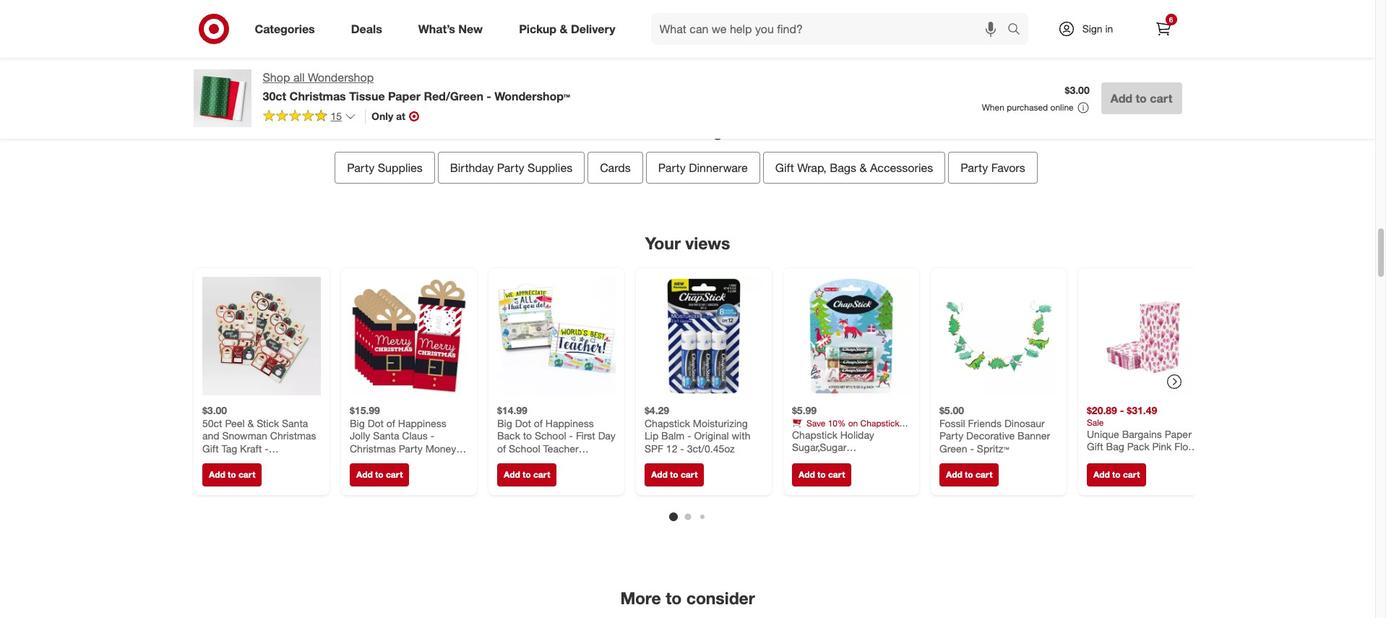 Task type: describe. For each thing, give the bounding box(es) containing it.
online
[[1051, 102, 1074, 113]]

party supplies link
[[335, 152, 435, 184]]

appreciation
[[497, 455, 555, 467]]

chapstick moisturizing lip balm - original with spf 12 - 3ct/0.45oz image
[[645, 277, 763, 396]]

party inside party dinnerware link
[[659, 161, 686, 175]]

add for 50ct peel & stick santa and snowman christmas gift tag kraft - wondershop™ image
[[209, 469, 225, 480]]

deals link
[[339, 13, 400, 45]]

gift left wrap,
[[776, 161, 794, 175]]

school up the 'teacher'
[[535, 430, 566, 442]]

moisturizing
[[693, 417, 748, 429]]

sign
[[1083, 22, 1103, 35]]

cards
[[600, 161, 631, 175]]

of right set
[[604, 468, 613, 480]]

card right gifty
[[398, 468, 420, 480]]

save 10% on chapstick lip balm
[[792, 418, 900, 439]]

wondershop™ inside shop all wondershop 30ct christmas tissue paper red/green - wondershop™
[[495, 89, 571, 103]]

back
[[497, 430, 520, 442]]

spf
[[645, 442, 663, 455]]

storage
[[1087, 453, 1122, 465]]

add to cart button for chapstick moisturizing lip balm - original with spf 12 - 3ct/0.45oz image
[[645, 464, 704, 487]]

of down back
[[497, 442, 506, 455]]

views
[[686, 233, 730, 253]]

spritz™
[[977, 442, 1009, 455]]

fossil friends dinosaur party decorative banner green - spritz™ image
[[940, 277, 1058, 396]]

add for unique bargains paper gift bag pack pink flower storage bag for party favor image at right
[[1094, 469, 1110, 480]]

bargains
[[1122, 428, 1162, 440]]

on
[[848, 418, 858, 429]]

pack
[[1127, 440, 1150, 453]]

kraft
[[240, 442, 262, 455]]

sign in
[[1083, 22, 1114, 35]]

favors
[[992, 161, 1026, 175]]

set
[[586, 468, 601, 480]]

and inside $3.00 50ct peel & stick santa and snowman christmas gift tag kraft - wondershop™
[[202, 430, 219, 442]]

add to cart for fossil friends dinosaur party decorative banner green - spritz™ image
[[946, 469, 993, 480]]

unique bargains paper gift bag pack pink flower storage bag for party favor image
[[1087, 277, 1206, 396]]

card inside $14.99 big dot of happiness back to school - first day of school teacher appreciation money and gift card holders - set of 8
[[516, 468, 538, 480]]

accessories
[[870, 161, 934, 175]]

holders inside $14.99 big dot of happiness back to school - first day of school teacher appreciation money and gift card holders - set of 8
[[541, 468, 576, 480]]

chapstick inside $4.29 chapstick moisturizing lip balm - original with spf 12 - 3ct/0.45oz
[[645, 417, 690, 429]]

party inside '$15.99 big dot of happiness jolly santa claus - christmas party money and gift card sleeves - nifty gifty card holders - 8 ct'
[[398, 442, 422, 455]]

school up appreciation on the bottom left of page
[[509, 442, 540, 455]]

party dinnerware link
[[646, 152, 761, 184]]

add for fossil friends dinosaur party decorative banner green - spritz™ image
[[946, 469, 963, 480]]

consider
[[687, 588, 755, 608]]

categories link
[[243, 13, 333, 45]]

nifty
[[350, 468, 371, 480]]

search
[[1001, 23, 1036, 37]]

shop all wondershop 30ct christmas tissue paper red/green - wondershop™
[[263, 70, 571, 103]]

12
[[666, 442, 677, 455]]

$3.00 for $3.00 50ct peel & stick santa and snowman christmas gift tag kraft - wondershop™
[[202, 404, 227, 417]]

to inside $14.99 big dot of happiness back to school - first day of school teacher appreciation money and gift card holders - set of 8
[[523, 430, 532, 442]]

add to cart button for big dot of happiness back to school - first day of school teacher appreciation money and gift card holders - set of 8 image
[[497, 464, 557, 487]]

lip
[[645, 430, 658, 442]]

balm
[[803, 429, 823, 439]]

party inside "birthday party supplies" link
[[497, 161, 525, 175]]

your
[[645, 233, 681, 253]]

paper for tissue
[[388, 89, 421, 103]]

paper for bargains
[[1165, 428, 1192, 440]]

save
[[807, 418, 826, 429]]

christmas inside '$15.99 big dot of happiness jolly santa claus - christmas party money and gift card sleeves - nifty gifty card holders - 8 ct'
[[350, 442, 396, 455]]

gift wrap, bags & accessories link
[[763, 152, 946, 184]]

wondershop™ inside $3.00 50ct peel & stick santa and snowman christmas gift tag kraft - wondershop™
[[202, 455, 265, 467]]

- inside shop all wondershop 30ct christmas tissue paper red/green - wondershop™
[[487, 89, 492, 103]]

cart for big dot of happiness jolly santa claus - christmas party money and gift card sleeves - nifty gifty card holders - 8 ct image at the left of the page
[[386, 469, 403, 480]]

santa inside $3.00 50ct peel & stick santa and snowman christmas gift tag kraft - wondershop™
[[282, 417, 308, 429]]

dinnerware
[[689, 161, 748, 175]]

add for chapstick holiday sugar,sugar cookie,cotton candy and hot chocolate cake batter lip balm set - 4ct image
[[799, 469, 815, 480]]

supplies inside "birthday party supplies" link
[[528, 161, 573, 175]]

add to cart for chapstick moisturizing lip balm - original with spf 12 - 3ct/0.45oz image
[[651, 469, 698, 480]]

sign in link
[[1046, 13, 1136, 45]]

money inside '$15.99 big dot of happiness jolly santa claus - christmas party money and gift card sleeves - nifty gifty card holders - 8 ct'
[[425, 442, 456, 455]]

gifty
[[374, 468, 395, 480]]

big dot of happiness back to school - first day of school teacher appreciation money and gift card holders - set of 8 image
[[497, 277, 616, 396]]

$31.49
[[1127, 404, 1157, 417]]

happiness for school
[[545, 417, 594, 429]]

delivery
[[571, 21, 616, 36]]

more to consider
[[621, 588, 755, 608]]

only at
[[372, 110, 406, 122]]

cart for 50ct peel & stick santa and snowman christmas gift tag kraft - wondershop™ image
[[238, 469, 255, 480]]

30ct
[[263, 89, 286, 103]]

christmas inside $3.00 50ct peel & stick santa and snowman christmas gift tag kraft - wondershop™
[[270, 430, 316, 442]]

pickup & delivery
[[519, 21, 616, 36]]

big for big dot of happiness jolly santa claus - christmas party money and gift card sleeves - nifty gifty card holders - 8 ct
[[350, 417, 365, 429]]

happiness for claus
[[398, 417, 446, 429]]

add for chapstick moisturizing lip balm - original with spf 12 - 3ct/0.45oz image
[[651, 469, 668, 480]]

add for big dot of happiness jolly santa claus - christmas party money and gift card sleeves - nifty gifty card holders - 8 ct image at the left of the page
[[356, 469, 373, 480]]

6
[[1170, 15, 1174, 24]]

lip
[[792, 429, 801, 439]]

pickup & delivery link
[[507, 13, 634, 45]]

santa inside '$15.99 big dot of happiness jolly santa claus - christmas party money and gift card sleeves - nifty gifty card holders - 8 ct'
[[373, 430, 399, 442]]

15 link
[[263, 109, 357, 126]]

for
[[1146, 453, 1158, 465]]

original
[[694, 430, 729, 442]]

image of 30ct christmas tissue paper red/green - wondershop™ image
[[193, 69, 251, 127]]

$3.00 50ct peel & stick santa and snowman christmas gift tag kraft - wondershop™
[[202, 404, 316, 467]]

wondershop
[[308, 70, 374, 85]]

party favors
[[961, 161, 1026, 175]]

card up gifty
[[389, 455, 411, 467]]

more
[[621, 588, 661, 608]]

1 horizontal spatial bag
[[1125, 453, 1143, 465]]

friends
[[968, 417, 1002, 429]]

$15.99
[[350, 404, 380, 417]]

6 link
[[1148, 13, 1180, 45]]

red/green
[[424, 89, 484, 103]]

50ct
[[202, 417, 222, 429]]

what's
[[418, 21, 455, 36]]

purchased
[[1007, 102, 1049, 113]]

claus
[[402, 430, 428, 442]]

party inside party supplies link
[[347, 161, 375, 175]]

ct
[[358, 480, 369, 493]]

birthday party supplies
[[450, 161, 573, 175]]

your views
[[645, 233, 730, 253]]

party favors link
[[949, 152, 1038, 184]]

gift inside $14.99 big dot of happiness back to school - first day of school teacher appreciation money and gift card holders - set of 8
[[497, 468, 514, 480]]

of inside '$15.99 big dot of happiness jolly santa claus - christmas party money and gift card sleeves - nifty gifty card holders - 8 ct'
[[386, 417, 395, 429]]

- inside '$5.00 fossil friends dinosaur party decorative banner green - spritz™'
[[970, 442, 974, 455]]

8 inside '$15.99 big dot of happiness jolly santa claus - christmas party money and gift card sleeves - nifty gifty card holders - 8 ct'
[[350, 480, 355, 493]]

in
[[1106, 22, 1114, 35]]

$4.29
[[645, 404, 669, 417]]



Task type: vqa. For each thing, say whether or not it's contained in the screenshot.
Add to cart button corresponding to Chapstick Moisturizing Lip Balm - Original with SPF 12 - 3ct/0.45oz Image
yes



Task type: locate. For each thing, give the bounding box(es) containing it.
gift down unique
[[1087, 440, 1103, 453]]

fossil
[[940, 417, 965, 429]]

what's new
[[418, 21, 483, 36]]

bag
[[1106, 440, 1124, 453], [1125, 453, 1143, 465]]

unique
[[1087, 428, 1119, 440]]

money inside $14.99 big dot of happiness back to school - first day of school teacher appreciation money and gift card holders - set of 8
[[557, 455, 588, 467]]

chapstick holiday sugar,sugar cookie,cotton candy and hot chocolate cake batter lip balm set - 4ct image
[[792, 277, 911, 396]]

happiness inside '$15.99 big dot of happiness jolly santa claus - christmas party money and gift card sleeves - nifty gifty card holders - 8 ct'
[[398, 417, 446, 429]]

$20.89 - $31.49 sale unique bargains paper gift bag pack pink flower storage bag for party favor
[[1087, 404, 1205, 478]]

categories
[[679, 120, 763, 140]]

tag
[[221, 442, 237, 455]]

1 horizontal spatial santa
[[373, 430, 399, 442]]

big up jolly
[[350, 417, 365, 429]]

& right pickup
[[560, 21, 568, 36]]

school
[[535, 430, 566, 442], [509, 442, 540, 455]]

0 horizontal spatial and
[[202, 430, 219, 442]]

2 dot from the left
[[515, 417, 531, 429]]

tissue
[[349, 89, 385, 103]]

big inside '$15.99 big dot of happiness jolly santa claus - christmas party money and gift card sleeves - nifty gifty card holders - 8 ct'
[[350, 417, 365, 429]]

happiness inside $14.99 big dot of happiness back to school - first day of school teacher appreciation money and gift card holders - set of 8
[[545, 417, 594, 429]]

when
[[982, 102, 1005, 113]]

related categories
[[613, 120, 763, 140]]

santa right the stick
[[282, 417, 308, 429]]

add to cart for big dot of happiness jolly santa claus - christmas party money and gift card sleeves - nifty gifty card holders - 8 ct image at the left of the page
[[356, 469, 403, 480]]

when purchased online
[[982, 102, 1074, 113]]

2 happiness from the left
[[545, 417, 594, 429]]

gift inside '$15.99 big dot of happiness jolly santa claus - christmas party money and gift card sleeves - nifty gifty card holders - 8 ct'
[[369, 455, 386, 467]]

dot
[[367, 417, 384, 429], [515, 417, 531, 429]]

at
[[396, 110, 406, 122]]

party inside '$5.00 fossil friends dinosaur party decorative banner green - spritz™'
[[940, 430, 964, 442]]

christmas inside shop all wondershop 30ct christmas tissue paper red/green - wondershop™
[[290, 89, 346, 103]]

$15.99 big dot of happiness jolly santa claus - christmas party money and gift card sleeves - nifty gifty card holders - 8 ct
[[350, 404, 465, 493]]

8 down appreciation on the bottom left of page
[[497, 480, 503, 493]]

party supplies
[[347, 161, 423, 175]]

0 horizontal spatial &
[[247, 417, 254, 429]]

card down appreciation on the bottom left of page
[[516, 468, 538, 480]]

1 vertical spatial santa
[[373, 430, 399, 442]]

new
[[459, 21, 483, 36]]

teacher
[[543, 442, 579, 455]]

0 horizontal spatial happiness
[[398, 417, 446, 429]]

add to cart button for chapstick holiday sugar,sugar cookie,cotton candy and hot chocolate cake batter lip balm set - 4ct image
[[792, 464, 852, 487]]

3ct/0.45oz
[[687, 442, 735, 455]]

0 vertical spatial &
[[560, 21, 568, 36]]

of up appreciation on the bottom left of page
[[534, 417, 543, 429]]

big up back
[[497, 417, 512, 429]]

of up gifty
[[386, 417, 395, 429]]

sleeves
[[413, 455, 449, 467]]

dot inside '$15.99 big dot of happiness jolly santa claus - christmas party money and gift card sleeves - nifty gifty card holders - 8 ct'
[[367, 417, 384, 429]]

add for big dot of happiness back to school - first day of school teacher appreciation money and gift card holders - set of 8 image
[[504, 469, 520, 480]]

cart for big dot of happiness back to school - first day of school teacher appreciation money and gift card holders - set of 8 image
[[533, 469, 550, 480]]

paper inside shop all wondershop 30ct christmas tissue paper red/green - wondershop™
[[388, 89, 421, 103]]

1 vertical spatial wondershop™
[[202, 455, 265, 467]]

what's new link
[[406, 13, 501, 45]]

cart for unique bargains paper gift bag pack pink flower storage bag for party favor image at right
[[1123, 469, 1140, 480]]

0 horizontal spatial holders
[[423, 468, 458, 480]]

dinosaur
[[1005, 417, 1045, 429]]

2 big from the left
[[497, 417, 512, 429]]

party down the related categories
[[659, 161, 686, 175]]

related
[[613, 120, 674, 140]]

1 vertical spatial &
[[860, 161, 867, 175]]

& right bags
[[860, 161, 867, 175]]

to
[[227, 1, 236, 12], [670, 1, 678, 12], [1136, 91, 1147, 106], [523, 430, 532, 442], [227, 469, 236, 480], [375, 469, 383, 480], [522, 469, 531, 480], [670, 469, 678, 480], [817, 469, 826, 480], [965, 469, 973, 480], [1112, 469, 1121, 480], [666, 588, 682, 608]]

cart for fossil friends dinosaur party decorative banner green - spritz™ image
[[976, 469, 993, 480]]

add to cart button for 50ct peel & stick santa and snowman christmas gift tag kraft - wondershop™ image
[[202, 464, 262, 487]]

paper inside $20.89 - $31.49 sale unique bargains paper gift bag pack pink flower storage bag for party favor
[[1165, 428, 1192, 440]]

happiness up claus
[[398, 417, 446, 429]]

0 vertical spatial santa
[[282, 417, 308, 429]]

holders inside '$15.99 big dot of happiness jolly santa claus - christmas party money and gift card sleeves - nifty gifty card holders - 8 ct'
[[423, 468, 458, 480]]

0 vertical spatial paper
[[388, 89, 421, 103]]

and inside '$15.99 big dot of happiness jolly santa claus - christmas party money and gift card sleeves - nifty gifty card holders - 8 ct'
[[350, 455, 367, 467]]

& for gift wrap, bags & accessories
[[860, 161, 867, 175]]

dot down $14.99
[[515, 417, 531, 429]]

$3.00 up 50ct
[[202, 404, 227, 417]]

of
[[386, 417, 395, 429], [534, 417, 543, 429], [497, 442, 506, 455], [604, 468, 613, 480]]

party down fossil
[[940, 430, 964, 442]]

paper up flower
[[1165, 428, 1192, 440]]

10%
[[828, 418, 846, 429]]

cart for chapstick moisturizing lip balm - original with spf 12 - 3ct/0.45oz image
[[681, 469, 698, 480]]

$14.99 big dot of happiness back to school - first day of school teacher appreciation money and gift card holders - set of 8
[[497, 404, 615, 493]]

0 horizontal spatial 8
[[350, 480, 355, 493]]

1 horizontal spatial $3.00
[[1065, 84, 1090, 96]]

party inside party favors 'link'
[[961, 161, 989, 175]]

green
[[940, 442, 968, 455]]

1 horizontal spatial money
[[557, 455, 588, 467]]

1 8 from the left
[[350, 480, 355, 493]]

1 horizontal spatial and
[[350, 455, 367, 467]]

card
[[389, 455, 411, 467], [398, 468, 420, 480], [516, 468, 538, 480]]

party inside $20.89 - $31.49 sale unique bargains paper gift bag pack pink flower storage bag for party favor
[[1161, 453, 1185, 465]]

1 vertical spatial money
[[557, 455, 588, 467]]

$3.00 for $3.00
[[1065, 84, 1090, 96]]

with
[[732, 430, 750, 442]]

& inside $3.00 50ct peel & stick santa and snowman christmas gift tag kraft - wondershop™
[[247, 417, 254, 429]]

money down the 'teacher'
[[557, 455, 588, 467]]

1 horizontal spatial happiness
[[545, 417, 594, 429]]

1 big from the left
[[350, 417, 365, 429]]

supplies down at
[[378, 161, 423, 175]]

$3.00 up online
[[1065, 84, 1090, 96]]

holders
[[423, 468, 458, 480], [541, 468, 576, 480]]

- inside $20.89 - $31.49 sale unique bargains paper gift bag pack pink flower storage bag for party favor
[[1120, 404, 1124, 417]]

1 horizontal spatial wondershop™
[[495, 89, 571, 103]]

$4.29 chapstick moisturizing lip balm - original with spf 12 - 3ct/0.45oz
[[645, 404, 750, 455]]

snowman
[[222, 430, 267, 442]]

- inside $3.00 50ct peel & stick santa and snowman christmas gift tag kraft - wondershop™
[[264, 442, 268, 455]]

-
[[487, 89, 492, 103], [1120, 404, 1124, 417], [430, 430, 434, 442], [569, 430, 573, 442], [687, 430, 691, 442], [264, 442, 268, 455], [680, 442, 684, 455], [970, 442, 974, 455], [452, 455, 456, 467], [461, 468, 465, 480], [579, 468, 583, 480]]

1 vertical spatial $3.00
[[202, 404, 227, 417]]

8 inside $14.99 big dot of happiness back to school - first day of school teacher appreciation money and gift card holders - set of 8
[[497, 480, 503, 493]]

$3.00
[[1065, 84, 1090, 96], [202, 404, 227, 417]]

gift inside $20.89 - $31.49 sale unique bargains paper gift bag pack pink flower storage bag for party favor
[[1087, 440, 1103, 453]]

add to cart for big dot of happiness back to school - first day of school teacher appreciation money and gift card holders - set of 8 image
[[504, 469, 550, 480]]

bag down pack
[[1125, 453, 1143, 465]]

christmas up 15 link
[[290, 89, 346, 103]]

add to cart for chapstick holiday sugar,sugar cookie,cotton candy and hot chocolate cake batter lip balm set - 4ct image
[[799, 469, 845, 480]]

santa
[[282, 417, 308, 429], [373, 430, 399, 442]]

0 horizontal spatial wondershop™
[[202, 455, 265, 467]]

happiness
[[398, 417, 446, 429], [545, 417, 594, 429]]

cart for chapstick holiday sugar,sugar cookie,cotton candy and hot chocolate cake batter lip balm set - 4ct image
[[828, 469, 845, 480]]

0 horizontal spatial paper
[[388, 89, 421, 103]]

0 horizontal spatial $3.00
[[202, 404, 227, 417]]

supplies inside party supplies link
[[378, 161, 423, 175]]

pink
[[1152, 440, 1172, 453]]

chapstick up balm
[[645, 417, 690, 429]]

big dot of happiness jolly santa claus - christmas party money and gift card sleeves - nifty gifty card holders - 8 ct image
[[350, 277, 468, 396]]

peel
[[225, 417, 244, 429]]

0 horizontal spatial supplies
[[378, 161, 423, 175]]

dot for santa
[[367, 417, 384, 429]]

holders down the 'teacher'
[[541, 468, 576, 480]]

jolly
[[350, 430, 370, 442]]

$3.00 inside $3.00 50ct peel & stick santa and snowman christmas gift tag kraft - wondershop™
[[202, 404, 227, 417]]

wrap,
[[798, 161, 827, 175]]

2 supplies from the left
[[528, 161, 573, 175]]

birthday party supplies link
[[438, 152, 585, 184]]

0 vertical spatial money
[[425, 442, 456, 455]]

pickup
[[519, 21, 557, 36]]

1 horizontal spatial &
[[560, 21, 568, 36]]

1 dot from the left
[[367, 417, 384, 429]]

bags
[[830, 161, 857, 175]]

chapstick inside save 10% on chapstick lip balm
[[860, 418, 900, 429]]

1 horizontal spatial big
[[497, 417, 512, 429]]

1 happiness from the left
[[398, 417, 446, 429]]

money up sleeves
[[425, 442, 456, 455]]

add to cart
[[209, 1, 255, 12], [651, 1, 698, 12], [1111, 91, 1173, 106], [209, 469, 255, 480], [356, 469, 403, 480], [504, 469, 550, 480], [651, 469, 698, 480], [799, 469, 845, 480], [946, 469, 993, 480], [1094, 469, 1140, 480]]

1 horizontal spatial dot
[[515, 417, 531, 429]]

sale
[[1087, 417, 1104, 428]]

party dinnerware
[[659, 161, 748, 175]]

party down only
[[347, 161, 375, 175]]

2 horizontal spatial and
[[591, 455, 608, 467]]

balm
[[661, 430, 685, 442]]

add to cart button for unique bargains paper gift bag pack pink flower storage bag for party favor image at right
[[1087, 464, 1147, 487]]

2 8 from the left
[[497, 480, 503, 493]]

1 horizontal spatial supplies
[[528, 161, 573, 175]]

and down 50ct
[[202, 430, 219, 442]]

all
[[293, 70, 305, 85]]

$20.89
[[1087, 404, 1117, 417]]

& up 'snowman' on the left
[[247, 417, 254, 429]]

$5.00
[[940, 404, 964, 417]]

gift wrap, bags & accessories
[[776, 161, 934, 175]]

2 holders from the left
[[541, 468, 576, 480]]

gift up gifty
[[369, 455, 386, 467]]

add to cart button for fossil friends dinosaur party decorative banner green - spritz™ image
[[940, 464, 999, 487]]

wondershop™ down pickup
[[495, 89, 571, 103]]

party left favors
[[961, 161, 989, 175]]

wondershop™
[[495, 89, 571, 103], [202, 455, 265, 467]]

supplies
[[378, 161, 423, 175], [528, 161, 573, 175]]

bag up storage
[[1106, 440, 1124, 453]]

& for $3.00 50ct peel & stick santa and snowman christmas gift tag kraft - wondershop™
[[247, 417, 254, 429]]

flower
[[1175, 440, 1205, 453]]

big inside $14.99 big dot of happiness back to school - first day of school teacher appreciation money and gift card holders - set of 8
[[497, 417, 512, 429]]

favor
[[1087, 466, 1112, 478]]

santa right jolly
[[373, 430, 399, 442]]

1 vertical spatial paper
[[1165, 428, 1192, 440]]

happiness up first
[[545, 417, 594, 429]]

8 left the ct at the bottom left of page
[[350, 480, 355, 493]]

party right birthday
[[497, 161, 525, 175]]

stick
[[256, 417, 279, 429]]

party down claus
[[398, 442, 422, 455]]

wondershop™ down the tag
[[202, 455, 265, 467]]

0 horizontal spatial big
[[350, 417, 365, 429]]

0 vertical spatial $3.00
[[1065, 84, 1090, 96]]

2 vertical spatial &
[[247, 417, 254, 429]]

add to cart for 50ct peel & stick santa and snowman christmas gift tag kraft - wondershop™ image
[[209, 469, 255, 480]]

$5.00 fossil friends dinosaur party decorative banner green - spritz™
[[940, 404, 1050, 455]]

1 holders from the left
[[423, 468, 458, 480]]

birthday
[[450, 161, 494, 175]]

supplies left cards
[[528, 161, 573, 175]]

search button
[[1001, 13, 1036, 48]]

and inside $14.99 big dot of happiness back to school - first day of school teacher appreciation money and gift card holders - set of 8
[[591, 455, 608, 467]]

0 horizontal spatial santa
[[282, 417, 308, 429]]

cards link
[[588, 152, 643, 184]]

paper up at
[[388, 89, 421, 103]]

dot inside $14.99 big dot of happiness back to school - first day of school teacher appreciation money and gift card holders - set of 8
[[515, 417, 531, 429]]

0 vertical spatial wondershop™
[[495, 89, 571, 103]]

15
[[331, 110, 342, 122]]

1 horizontal spatial paper
[[1165, 428, 1192, 440]]

holders down sleeves
[[423, 468, 458, 480]]

shop
[[263, 70, 290, 85]]

add to cart button for big dot of happiness jolly santa claus - christmas party money and gift card sleeves - nifty gifty card holders - 8 ct image at the left of the page
[[350, 464, 409, 487]]

add to cart for unique bargains paper gift bag pack pink flower storage bag for party favor image at right
[[1094, 469, 1140, 480]]

christmas
[[290, 89, 346, 103], [270, 430, 316, 442], [350, 442, 396, 455]]

0 horizontal spatial dot
[[367, 417, 384, 429]]

party down pink
[[1161, 453, 1185, 465]]

first
[[576, 430, 595, 442]]

and up 'nifty'
[[350, 455, 367, 467]]

and up set
[[591, 455, 608, 467]]

gift left the tag
[[202, 442, 219, 455]]

1 supplies from the left
[[378, 161, 423, 175]]

cart
[[238, 1, 255, 12], [681, 1, 698, 12], [1151, 91, 1173, 106], [238, 469, 255, 480], [386, 469, 403, 480], [533, 469, 550, 480], [681, 469, 698, 480], [828, 469, 845, 480], [976, 469, 993, 480], [1123, 469, 1140, 480]]

gift down appreciation on the bottom left of page
[[497, 468, 514, 480]]

0 horizontal spatial money
[[425, 442, 456, 455]]

and
[[202, 430, 219, 442], [350, 455, 367, 467], [591, 455, 608, 467]]

christmas down jolly
[[350, 442, 396, 455]]

dot for to
[[515, 417, 531, 429]]

What can we help you find? suggestions appear below search field
[[651, 13, 1011, 45]]

1 horizontal spatial 8
[[497, 480, 503, 493]]

chapstick right on
[[860, 418, 900, 429]]

0 horizontal spatial chapstick
[[645, 417, 690, 429]]

0 horizontal spatial bag
[[1106, 440, 1124, 453]]

big for big dot of happiness back to school - first day of school teacher appreciation money and gift card holders - set of 8
[[497, 417, 512, 429]]

1 horizontal spatial holders
[[541, 468, 576, 480]]

1 horizontal spatial chapstick
[[860, 418, 900, 429]]

dot down $15.99
[[367, 417, 384, 429]]

2 horizontal spatial &
[[860, 161, 867, 175]]

only
[[372, 110, 393, 122]]

christmas down the stick
[[270, 430, 316, 442]]

decorative
[[966, 430, 1015, 442]]

50ct peel & stick santa and snowman christmas gift tag kraft - wondershop™ image
[[202, 277, 321, 396]]

gift inside $3.00 50ct peel & stick santa and snowman christmas gift tag kraft - wondershop™
[[202, 442, 219, 455]]



